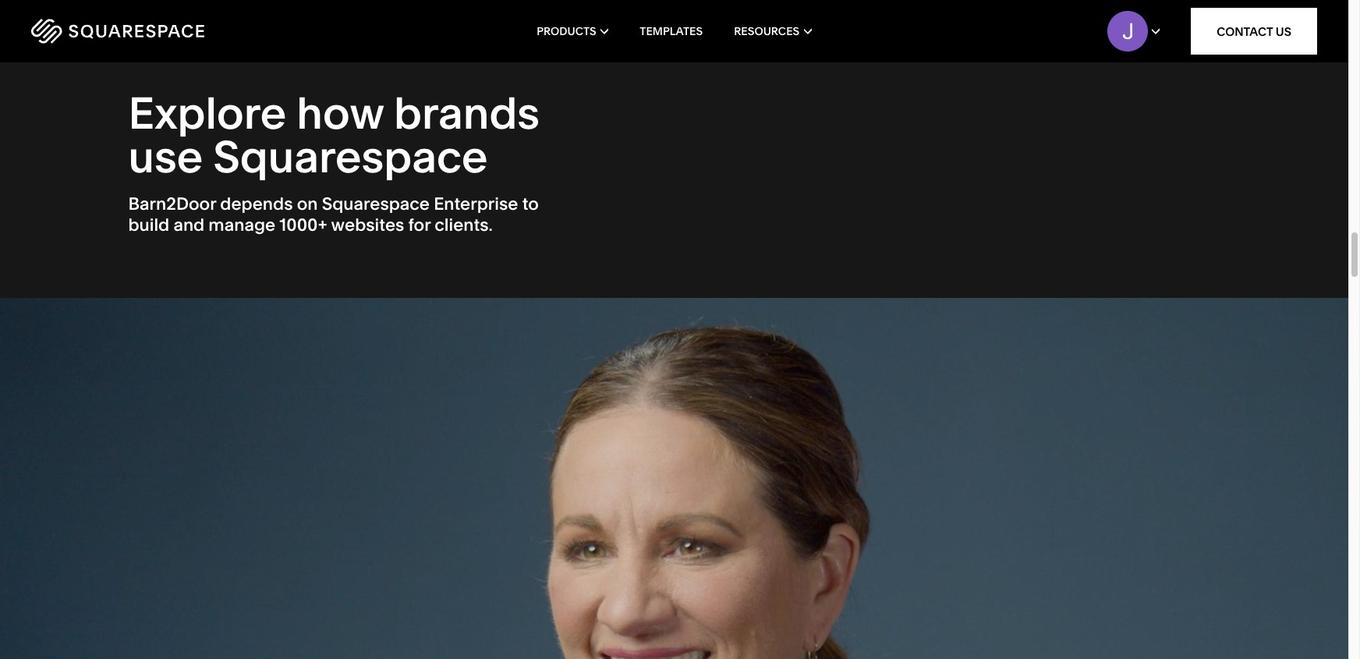 Task type: locate. For each thing, give the bounding box(es) containing it.
squarespace logo link
[[31, 19, 289, 44]]

0 vertical spatial squarespace
[[213, 130, 488, 184]]

clients.
[[435, 214, 493, 235]]

depends
[[220, 194, 293, 215]]

squarespace up barn2door depends on squarespace enterprise to build and manage 1000+ websites for clients.
[[213, 130, 488, 184]]

barn2door depends on squarespace enterprise to build and manage 1000+ websites for clients.
[[128, 194, 539, 235]]

websites
[[331, 214, 405, 235]]

brands
[[394, 87, 540, 140]]

on
[[297, 194, 318, 215]]

use
[[128, 130, 203, 184]]

1 vertical spatial squarespace
[[322, 194, 430, 215]]

explore
[[128, 87, 287, 140]]

contact us link
[[1192, 8, 1318, 55]]

squarespace right on
[[322, 194, 430, 215]]

us
[[1277, 24, 1292, 39]]

resources
[[734, 24, 800, 38]]

squarespace
[[213, 130, 488, 184], [322, 194, 430, 215]]



Task type: describe. For each thing, give the bounding box(es) containing it.
contact us
[[1217, 24, 1292, 39]]

templates link
[[640, 0, 703, 62]]

to
[[523, 194, 539, 215]]

resources button
[[734, 0, 812, 62]]

products button
[[537, 0, 609, 62]]

contact
[[1217, 24, 1274, 39]]

and
[[174, 214, 205, 235]]

build
[[128, 214, 170, 235]]

squarespace inside barn2door depends on squarespace enterprise to build and manage 1000+ websites for clients.
[[322, 194, 430, 215]]

explore how brands use squarespace
[[128, 87, 540, 184]]

products
[[537, 24, 597, 38]]

barn2door
[[128, 194, 216, 215]]

squarespace inside explore how brands use squarespace
[[213, 130, 488, 184]]

squarespace logo image
[[31, 19, 204, 44]]

enterprise
[[434, 194, 519, 215]]

how
[[297, 87, 384, 140]]

for
[[409, 214, 431, 235]]

manage
[[209, 214, 276, 235]]

1000+
[[280, 214, 328, 235]]

templates
[[640, 24, 703, 38]]



Task type: vqa. For each thing, say whether or not it's contained in the screenshot.
the built
no



